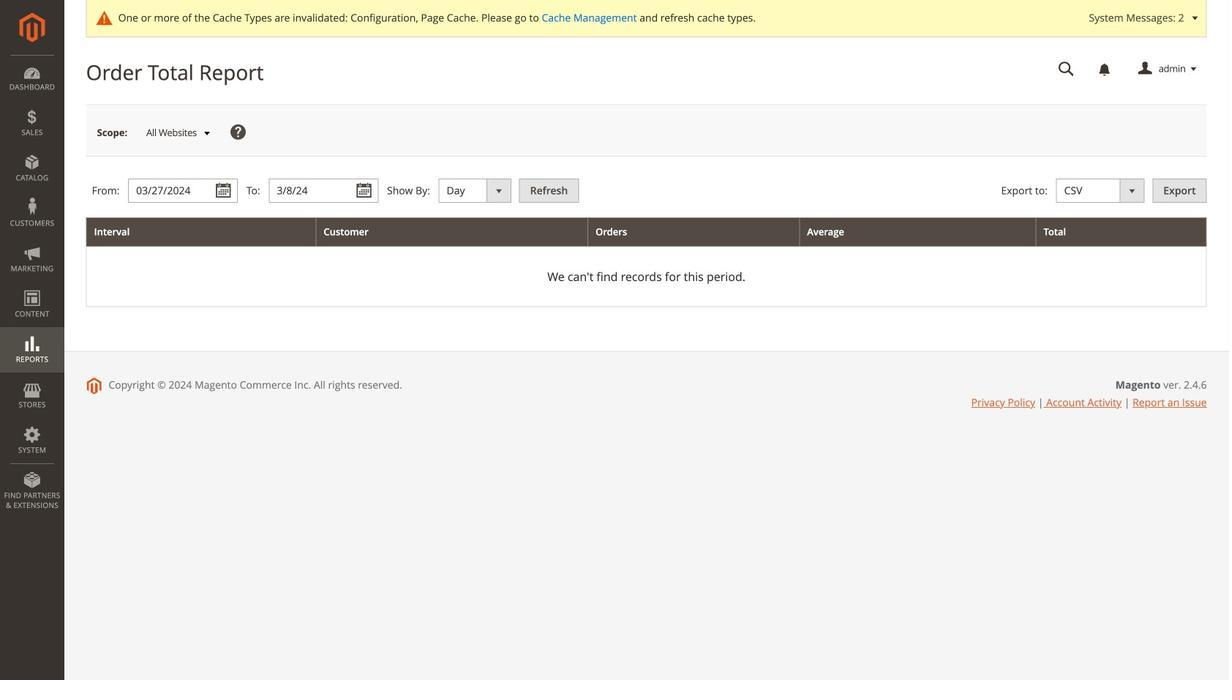 Task type: vqa. For each thing, say whether or not it's contained in the screenshot.
magento admin panel IMAGE
yes



Task type: describe. For each thing, give the bounding box(es) containing it.
magento admin panel image
[[19, 12, 45, 42]]



Task type: locate. For each thing, give the bounding box(es) containing it.
menu bar
[[0, 55, 64, 518]]

None text field
[[1049, 56, 1085, 82], [128, 179, 238, 203], [269, 179, 379, 203], [1049, 56, 1085, 82], [128, 179, 238, 203], [269, 179, 379, 203]]



